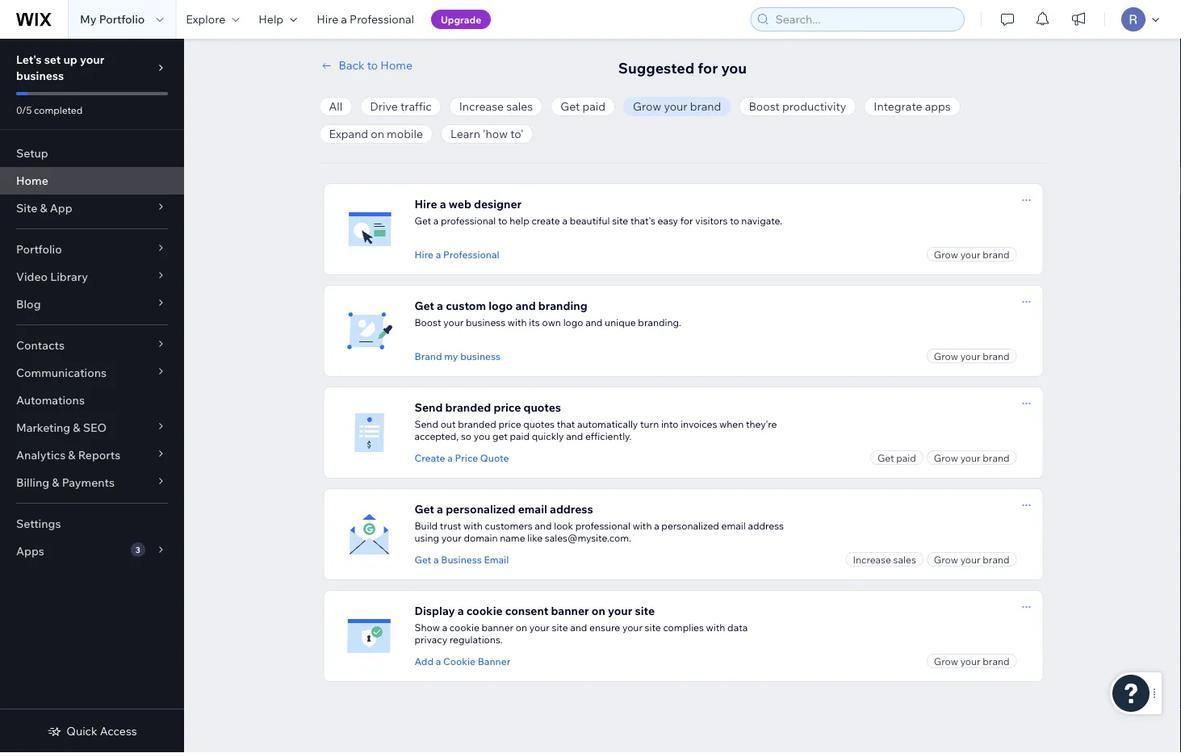 Task type: locate. For each thing, give the bounding box(es) containing it.
1 horizontal spatial sales
[[894, 554, 917, 566]]

integrate apps
[[874, 99, 951, 113]]

professional up custom
[[443, 248, 500, 260]]

1 vertical spatial business
[[466, 317, 506, 329]]

2 vertical spatial on
[[516, 622, 527, 634]]

for right easy
[[681, 215, 693, 227]]

personalized up domain
[[446, 502, 516, 516]]

1 vertical spatial get paid
[[878, 452, 917, 464]]

1 horizontal spatial increase sales
[[853, 554, 917, 566]]

learn 'how to'
[[451, 127, 524, 141]]

get a custom logo and branding boost your business with its own logo and unique branding.
[[415, 299, 682, 329]]

portfolio button
[[0, 236, 184, 263]]

you
[[722, 59, 747, 77], [474, 430, 490, 443]]

business
[[441, 554, 482, 566]]

1 vertical spatial cookie
[[450, 622, 480, 634]]

0 vertical spatial and
[[586, 317, 603, 329]]

1 horizontal spatial site
[[612, 215, 629, 227]]

1 horizontal spatial logo
[[563, 317, 584, 329]]

hire inside 'hire a professional' link
[[317, 12, 339, 26]]

0 horizontal spatial home
[[16, 174, 48, 188]]

boost left productivity
[[749, 99, 780, 113]]

0 vertical spatial business
[[16, 69, 64, 83]]

0 vertical spatial increase sales
[[459, 99, 533, 113]]

0 horizontal spatial portfolio
[[16, 242, 62, 256]]

business
[[16, 69, 64, 83], [466, 317, 506, 329], [460, 350, 501, 362]]

hire a web designer get a professional to help create a beautiful site that's easy for visitors to navigate.
[[415, 197, 783, 227]]

1 vertical spatial you
[[474, 430, 490, 443]]

grow
[[633, 99, 662, 113], [934, 248, 959, 260], [934, 350, 959, 362], [934, 452, 959, 464], [934, 554, 959, 566], [934, 655, 959, 668]]

0 horizontal spatial sales
[[507, 99, 533, 113]]

on
[[371, 127, 384, 141], [592, 604, 606, 618], [516, 622, 527, 634]]

you right suggested
[[722, 59, 747, 77]]

professional
[[441, 215, 496, 227], [576, 520, 631, 532]]

your inside get a custom logo and branding boost your business with its own logo and unique branding.
[[444, 317, 464, 329]]

1 horizontal spatial on
[[516, 622, 527, 634]]

suggested
[[619, 59, 695, 77]]

1 vertical spatial and
[[535, 520, 552, 532]]

2 vertical spatial business
[[460, 350, 501, 362]]

0 horizontal spatial to
[[367, 58, 378, 72]]

get
[[561, 99, 580, 113], [415, 215, 431, 227], [415, 299, 434, 313], [878, 452, 894, 464], [415, 502, 434, 516], [415, 554, 432, 566]]

& left seo
[[73, 421, 80, 435]]

1 vertical spatial increase sales
[[853, 554, 917, 566]]

0 vertical spatial professional
[[350, 12, 414, 26]]

for
[[698, 59, 718, 77], [681, 215, 693, 227]]

site
[[612, 215, 629, 227], [552, 622, 568, 634], [645, 622, 661, 634]]

0 vertical spatial you
[[722, 59, 747, 77]]

1 vertical spatial sales
[[894, 554, 917, 566]]

get inside get a custom logo and branding boost your business with its own logo and unique branding.
[[415, 299, 434, 313]]

professional inside get a personalized email address build trust with customers and look professional with a personalized email address using your domain name like sales@mysite.com.
[[576, 520, 631, 532]]

0 vertical spatial paid
[[583, 99, 606, 113]]

business right my
[[460, 350, 501, 362]]

and left ensure
[[570, 622, 587, 634]]

with right "trust"
[[464, 520, 483, 532]]

cookie up privacy regulations.
[[467, 604, 503, 618]]

0 horizontal spatial you
[[474, 430, 490, 443]]

& right billing
[[52, 476, 59, 490]]

quick
[[66, 724, 97, 739]]

integrate
[[874, 99, 923, 113]]

look
[[554, 520, 573, 532]]

send
[[415, 401, 443, 415], [415, 418, 439, 430]]

0 horizontal spatial professional
[[350, 12, 414, 26]]

0 horizontal spatial personalized
[[446, 502, 516, 516]]

1 horizontal spatial professional
[[576, 520, 631, 532]]

1 horizontal spatial get paid
[[878, 452, 917, 464]]

& for site
[[40, 201, 47, 215]]

blog
[[16, 297, 41, 311]]

banner right consent
[[551, 604, 589, 618]]

with
[[508, 317, 527, 329], [464, 520, 483, 532], [633, 520, 652, 532], [706, 622, 726, 634]]

Search... field
[[771, 8, 959, 31]]

1 horizontal spatial banner
[[551, 604, 589, 618]]

personalized
[[446, 502, 516, 516], [662, 520, 719, 532]]

web designer
[[449, 197, 522, 211]]

email address
[[518, 502, 593, 516]]

branded up the out
[[445, 401, 491, 415]]

and inside get a custom logo and branding boost your business with its own logo and unique branding.
[[586, 317, 603, 329]]

hire inside hire a professional button
[[415, 248, 434, 260]]

1 horizontal spatial boost
[[749, 99, 780, 113]]

branded right the out
[[458, 418, 497, 430]]

branded
[[445, 401, 491, 415], [458, 418, 497, 430]]

you right the so
[[474, 430, 490, 443]]

0 horizontal spatial increase
[[459, 99, 504, 113]]

analytics & reports
[[16, 448, 121, 462]]

2 horizontal spatial on
[[592, 604, 606, 618]]

0 vertical spatial home
[[381, 58, 413, 72]]

1 vertical spatial hire a professional
[[415, 248, 500, 260]]

let's
[[16, 52, 42, 67]]

1 vertical spatial to
[[498, 215, 508, 227]]

1 vertical spatial home
[[16, 174, 48, 188]]

personalized left 'email'
[[662, 520, 719, 532]]

0 vertical spatial hire
[[317, 12, 339, 26]]

portfolio up video
[[16, 242, 62, 256]]

logo right custom
[[489, 299, 513, 313]]

& for analytics
[[68, 448, 76, 462]]

to
[[367, 58, 378, 72], [498, 215, 508, 227]]

learn
[[451, 127, 480, 141]]

portfolio right my
[[99, 12, 145, 26]]

0 horizontal spatial for
[[681, 215, 693, 227]]

hire a professional button
[[415, 247, 500, 262]]

1 vertical spatial professional
[[576, 520, 631, 532]]

2 vertical spatial and
[[570, 622, 587, 634]]

a inside get a custom logo and branding boost your business with its own logo and unique branding.
[[437, 299, 443, 313]]

hire a professional
[[317, 12, 414, 26], [415, 248, 500, 260]]

1 horizontal spatial professional
[[443, 248, 500, 260]]

business inside button
[[460, 350, 501, 362]]

hire a professional up back to home button
[[317, 12, 414, 26]]

cookie
[[443, 655, 476, 668]]

0 horizontal spatial logo
[[489, 299, 513, 313]]

0 horizontal spatial boost
[[415, 317, 441, 329]]

and efficiently.
[[566, 430, 632, 443]]

0 horizontal spatial increase sales
[[459, 99, 533, 113]]

to left help
[[498, 215, 508, 227]]

site down your site
[[645, 622, 661, 634]]

blog button
[[0, 291, 184, 318]]

home up drive traffic
[[381, 58, 413, 72]]

1 vertical spatial banner
[[482, 622, 514, 634]]

1 horizontal spatial portfolio
[[99, 12, 145, 26]]

1 vertical spatial for
[[681, 215, 693, 227]]

banner up the banner
[[482, 622, 514, 634]]

0 vertical spatial for
[[698, 59, 718, 77]]

1 vertical spatial send
[[415, 418, 439, 430]]

for right suggested
[[698, 59, 718, 77]]

1 horizontal spatial paid
[[583, 99, 606, 113]]

price
[[455, 452, 478, 464]]

that's
[[631, 215, 656, 227]]

boost
[[749, 99, 780, 113], [415, 317, 441, 329]]

0 vertical spatial boost
[[749, 99, 780, 113]]

brand my business button
[[415, 349, 501, 363]]

to right back
[[367, 58, 378, 72]]

increase
[[459, 99, 504, 113], [853, 554, 892, 566]]

professional right look
[[576, 520, 631, 532]]

1 horizontal spatial you
[[722, 59, 747, 77]]

paid
[[583, 99, 606, 113], [510, 430, 530, 443], [897, 452, 917, 464]]

0 vertical spatial hire a professional
[[317, 12, 414, 26]]

marketing
[[16, 421, 70, 435]]

using
[[415, 532, 439, 544]]

2 vertical spatial paid
[[897, 452, 917, 464]]

invoices
[[681, 418, 717, 430]]

hire a professional inside 'hire a professional' link
[[317, 12, 414, 26]]

with left data
[[706, 622, 726, 634]]

site left that's
[[612, 215, 629, 227]]

business down custom
[[466, 317, 506, 329]]

a
[[341, 12, 347, 26], [440, 197, 446, 211], [434, 215, 439, 227], [562, 215, 568, 227], [436, 248, 441, 260], [437, 299, 443, 313], [448, 452, 453, 464], [437, 502, 443, 516], [654, 520, 660, 532], [434, 554, 439, 566], [458, 604, 464, 618], [442, 622, 448, 634], [436, 655, 441, 668]]

and right own
[[586, 317, 603, 329]]

professional down web designer on the top
[[441, 215, 496, 227]]

professional
[[350, 12, 414, 26], [443, 248, 500, 260]]

site left ensure
[[552, 622, 568, 634]]

1 vertical spatial paid
[[510, 430, 530, 443]]

beautiful
[[570, 215, 610, 227]]

0 vertical spatial sales
[[507, 99, 533, 113]]

to inside hire a web designer get a professional to help create a beautiful site that's easy for visitors to navigate.
[[498, 215, 508, 227]]

& right site
[[40, 201, 47, 215]]

send up the out
[[415, 401, 443, 415]]

0 vertical spatial banner
[[551, 604, 589, 618]]

set
[[44, 52, 61, 67]]

0 vertical spatial portfolio
[[99, 12, 145, 26]]

with left its on the top left
[[508, 317, 527, 329]]

0 horizontal spatial paid
[[510, 430, 530, 443]]

professional for 'hire a professional' link
[[350, 12, 414, 26]]

on up ensure
[[592, 604, 606, 618]]

1 vertical spatial hire
[[415, 197, 437, 211]]

logo right own
[[563, 317, 584, 329]]

professional up 'back to home'
[[350, 12, 414, 26]]

1 horizontal spatial to
[[498, 215, 508, 227]]

and left look
[[535, 520, 552, 532]]

traffic
[[401, 99, 432, 113]]

cookie
[[467, 604, 503, 618], [450, 622, 480, 634]]

billing & payments button
[[0, 469, 184, 497]]

automations link
[[0, 387, 184, 414]]

hire
[[317, 12, 339, 26], [415, 197, 437, 211], [415, 248, 434, 260]]

unique branding.
[[605, 317, 682, 329]]

consent
[[505, 604, 549, 618]]

professional inside button
[[443, 248, 500, 260]]

1 vertical spatial boost
[[415, 317, 441, 329]]

business inside 'let's set up your business'
[[16, 69, 64, 83]]

1 horizontal spatial increase
[[853, 554, 892, 566]]

my portfolio
[[80, 12, 145, 26]]

own
[[542, 317, 561, 329]]

your inside get a personalized email address build trust with customers and look professional with a personalized email address using your domain name like sales@mysite.com.
[[442, 532, 462, 544]]

banner
[[478, 655, 511, 668]]

on left mobile
[[371, 127, 384, 141]]

1 vertical spatial logo
[[563, 317, 584, 329]]

hire a professional up custom
[[415, 248, 500, 260]]

0 horizontal spatial hire a professional
[[317, 12, 414, 26]]

increase sales
[[459, 99, 533, 113], [853, 554, 917, 566]]

you inside send branded price quotes send out branded price quotes that automatically turn into invoices when they're accepted, so you get paid quickly and efficiently.
[[474, 430, 490, 443]]

on down consent
[[516, 622, 527, 634]]

1 horizontal spatial home
[[381, 58, 413, 72]]

upgrade
[[441, 13, 481, 25]]

professional inside hire a web designer get a professional to help create a beautiful site that's easy for visitors to navigate.
[[441, 215, 496, 227]]

business down let's
[[16, 69, 64, 83]]

0 vertical spatial send
[[415, 401, 443, 415]]

send left the out
[[415, 418, 439, 430]]

visitors
[[696, 215, 728, 227]]

payments
[[62, 476, 115, 490]]

banner
[[551, 604, 589, 618], [482, 622, 514, 634]]

0 vertical spatial professional
[[441, 215, 496, 227]]

1 vertical spatial professional
[[443, 248, 500, 260]]

cookie up add a cookie banner button
[[450, 622, 480, 634]]

customers
[[485, 520, 533, 532]]

2 horizontal spatial paid
[[897, 452, 917, 464]]

hire for 'hire a professional' link
[[317, 12, 339, 26]]

price quotes
[[494, 401, 561, 415]]

communications
[[16, 366, 107, 380]]

0 horizontal spatial get paid
[[561, 99, 606, 113]]

0 vertical spatial on
[[371, 127, 384, 141]]

0 vertical spatial logo
[[489, 299, 513, 313]]

like sales@mysite.com.
[[528, 532, 631, 544]]

business inside get a custom logo and branding boost your business with its own logo and unique branding.
[[466, 317, 506, 329]]

1 vertical spatial on
[[592, 604, 606, 618]]

1 horizontal spatial hire a professional
[[415, 248, 500, 260]]

back to home
[[339, 58, 413, 72]]

analytics & reports button
[[0, 442, 184, 469]]

home down setup
[[16, 174, 48, 188]]

0 horizontal spatial professional
[[441, 215, 496, 227]]

0 vertical spatial to
[[367, 58, 378, 72]]

boost up brand
[[415, 317, 441, 329]]

0 vertical spatial personalized
[[446, 502, 516, 516]]

expand on mobile
[[329, 127, 423, 141]]

into
[[661, 418, 679, 430]]

drive
[[370, 99, 398, 113]]

1 horizontal spatial personalized
[[662, 520, 719, 532]]

1 vertical spatial portfolio
[[16, 242, 62, 256]]

& left "reports"
[[68, 448, 76, 462]]

2 vertical spatial hire
[[415, 248, 434, 260]]

contacts button
[[0, 332, 184, 359]]



Task type: describe. For each thing, give the bounding box(es) containing it.
& for marketing
[[73, 421, 80, 435]]

its
[[529, 317, 540, 329]]

1 vertical spatial branded
[[458, 418, 497, 430]]

library
[[50, 270, 88, 284]]

let's set up your business
[[16, 52, 104, 83]]

professional for hire a professional button on the left top of page
[[443, 248, 500, 260]]

get a business email
[[415, 554, 509, 566]]

hire a professional for hire a professional button on the left top of page
[[415, 248, 500, 260]]

create
[[415, 452, 445, 464]]

address
[[748, 520, 784, 532]]

site
[[16, 201, 37, 215]]

paid inside send branded price quotes send out branded price quotes that automatically turn into invoices when they're accepted, so you get paid quickly and efficiently.
[[510, 430, 530, 443]]

home inside button
[[381, 58, 413, 72]]

quickly
[[532, 430, 564, 443]]

productivity
[[783, 99, 847, 113]]

marketing & seo
[[16, 421, 107, 435]]

setup link
[[0, 140, 184, 167]]

complies
[[663, 622, 704, 634]]

0 horizontal spatial site
[[552, 622, 568, 634]]

up
[[63, 52, 77, 67]]

completed
[[34, 104, 83, 116]]

1 vertical spatial personalized
[[662, 520, 719, 532]]

display
[[415, 604, 455, 618]]

video library button
[[0, 263, 184, 291]]

apps
[[925, 99, 951, 113]]

0 vertical spatial increase
[[459, 99, 504, 113]]

send branded price quotes send out branded price quotes that automatically turn into invoices when they're accepted, so you get paid quickly and efficiently.
[[415, 401, 777, 443]]

quick access button
[[47, 724, 137, 739]]

billing
[[16, 476, 49, 490]]

0/5
[[16, 104, 32, 116]]

get a personalized email address build trust with customers and look professional with a personalized email address using your domain name like sales@mysite.com.
[[415, 502, 784, 544]]

quotes
[[524, 418, 555, 430]]

video library
[[16, 270, 88, 284]]

for inside hire a web designer get a professional to help create a beautiful site that's easy for visitors to navigate.
[[681, 215, 693, 227]]

1 send from the top
[[415, 401, 443, 415]]

boost inside get a custom logo and branding boost your business with its own logo and unique branding.
[[415, 317, 441, 329]]

site inside hire a web designer get a professional to help create a beautiful site that's easy for visitors to navigate.
[[612, 215, 629, 227]]

contacts
[[16, 338, 65, 353]]

show
[[415, 622, 440, 634]]

my
[[444, 350, 458, 362]]

help button
[[249, 0, 307, 39]]

to navigate.
[[730, 215, 783, 227]]

analytics
[[16, 448, 66, 462]]

communications button
[[0, 359, 184, 387]]

quote
[[480, 452, 509, 464]]

boost productivity
[[749, 99, 847, 113]]

access
[[100, 724, 137, 739]]

accepted,
[[415, 430, 459, 443]]

name
[[500, 532, 525, 544]]

and inside display a cookie consent banner on your site show a cookie banner on your site and ensure your site complies with data privacy regulations.
[[570, 622, 587, 634]]

and inside get a personalized email address build trust with customers and look professional with a personalized email address using your domain name like sales@mysite.com.
[[535, 520, 552, 532]]

domain
[[464, 532, 498, 544]]

0 vertical spatial get paid
[[561, 99, 606, 113]]

app
[[50, 201, 72, 215]]

drive traffic
[[370, 99, 432, 113]]

site & app button
[[0, 195, 184, 222]]

add a cookie banner
[[415, 655, 511, 668]]

hire for hire a professional button on the left top of page
[[415, 248, 434, 260]]

email
[[484, 554, 509, 566]]

help
[[510, 215, 530, 227]]

site & app
[[16, 201, 72, 215]]

0 horizontal spatial banner
[[482, 622, 514, 634]]

0 vertical spatial branded
[[445, 401, 491, 415]]

0 vertical spatial cookie
[[467, 604, 503, 618]]

settings link
[[0, 510, 184, 538]]

that
[[557, 418, 575, 430]]

display a cookie consent banner on your site show a cookie banner on your site and ensure your site complies with data privacy regulations.
[[415, 604, 748, 646]]

create a price quote button
[[415, 451, 509, 465]]

portfolio inside portfolio dropdown button
[[16, 242, 62, 256]]

email
[[722, 520, 746, 532]]

0 horizontal spatial on
[[371, 127, 384, 141]]

2 send from the top
[[415, 418, 439, 430]]

so
[[461, 430, 472, 443]]

to inside button
[[367, 58, 378, 72]]

they're
[[746, 418, 777, 430]]

with inside display a cookie consent banner on your site show a cookie banner on your site and ensure your site complies with data privacy regulations.
[[706, 622, 726, 634]]

create
[[532, 215, 560, 227]]

video
[[16, 270, 48, 284]]

& for billing
[[52, 476, 59, 490]]

get inside get a personalized email address build trust with customers and look professional with a personalized email address using your domain name like sales@mysite.com.
[[415, 502, 434, 516]]

hire a professional link
[[307, 0, 424, 39]]

expand
[[329, 127, 368, 141]]

setup
[[16, 146, 48, 160]]

hire inside hire a web designer get a professional to help create a beautiful site that's easy for visitors to navigate.
[[415, 197, 437, 211]]

back
[[339, 58, 365, 72]]

sidebar element
[[0, 39, 184, 754]]

quick access
[[66, 724, 137, 739]]

with right like sales@mysite.com.
[[633, 520, 652, 532]]

upgrade button
[[431, 10, 491, 29]]

home link
[[0, 167, 184, 195]]

with inside get a custom logo and branding boost your business with its own logo and unique branding.
[[508, 317, 527, 329]]

explore
[[186, 12, 226, 26]]

mobile
[[387, 127, 423, 141]]

hire a professional for 'hire a professional' link
[[317, 12, 414, 26]]

settings
[[16, 517, 61, 531]]

create a price quote
[[415, 452, 509, 464]]

2 horizontal spatial site
[[645, 622, 661, 634]]

brand
[[415, 350, 442, 362]]

1 horizontal spatial for
[[698, 59, 718, 77]]

build
[[415, 520, 438, 532]]

get inside button
[[415, 554, 432, 566]]

add
[[415, 655, 434, 668]]

get
[[493, 430, 508, 443]]

back to home button
[[319, 58, 413, 73]]

0/5 completed
[[16, 104, 83, 116]]

get a business email button
[[415, 552, 509, 567]]

privacy regulations.
[[415, 634, 503, 646]]

easy
[[658, 215, 678, 227]]

get inside hire a web designer get a professional to help create a beautiful site that's easy for visitors to navigate.
[[415, 215, 431, 227]]

home inside sidebar element
[[16, 174, 48, 188]]

1 vertical spatial increase
[[853, 554, 892, 566]]

suggested for you
[[619, 59, 747, 77]]

trust
[[440, 520, 461, 532]]

your inside 'let's set up your business'
[[80, 52, 104, 67]]



Task type: vqa. For each thing, say whether or not it's contained in the screenshot.
the bottom you
yes



